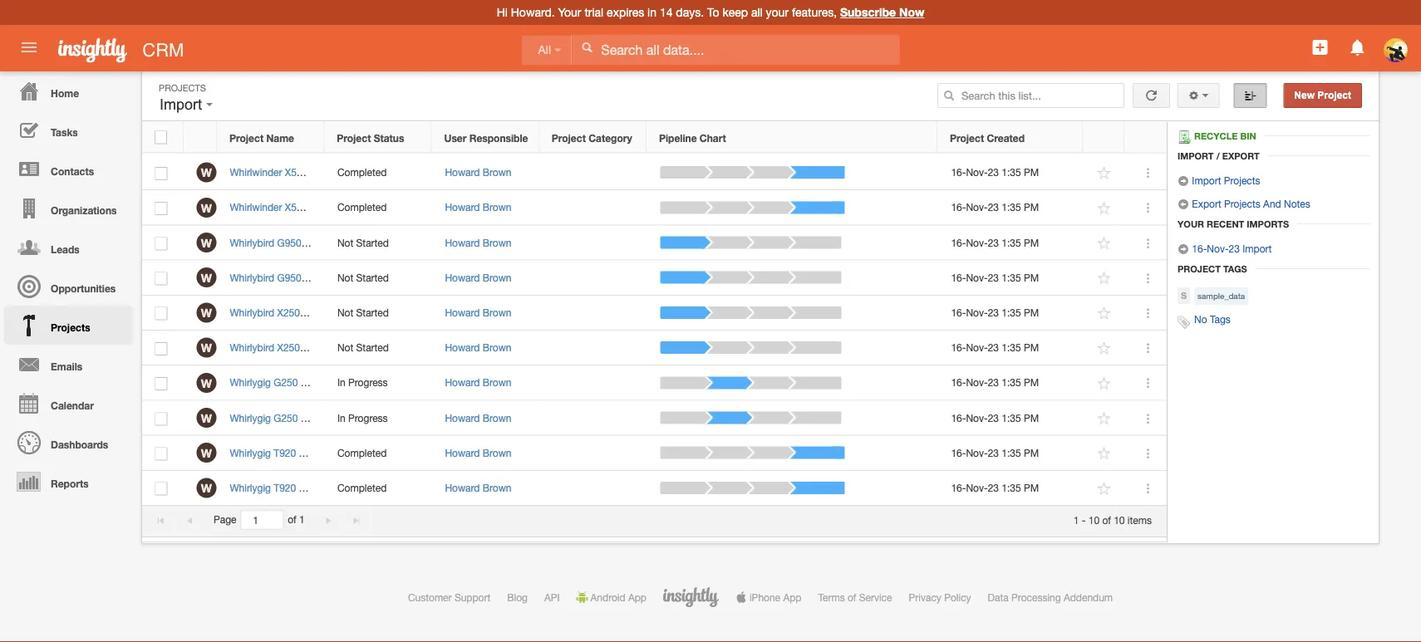 Task type: vqa. For each thing, say whether or not it's contained in the screenshot.
Roger the Industries
yes



Task type: describe. For each thing, give the bounding box(es) containing it.
nicole
[[436, 307, 464, 319]]

whirlygig for whirlygig t920 - nakatomi trading corp. - samantha wright
[[230, 447, 271, 459]]

1:35 for lane
[[1002, 377, 1021, 389]]

7 w row from the top
[[142, 366, 1167, 401]]

sirius
[[311, 272, 336, 284]]

warbucks for x250
[[309, 342, 354, 354]]

chart
[[700, 132, 726, 144]]

circle arrow right image for 16-nov-23 import
[[1178, 244, 1189, 255]]

16-nov-23 1:35 pm for martin
[[951, 272, 1039, 284]]

g250 for jakubowski
[[274, 377, 298, 389]]

reports link
[[4, 462, 133, 501]]

w link for whirlwinder x520 - warbucks industries - roger mills
[[197, 198, 216, 218]]

1 field
[[241, 511, 283, 529]]

refresh list image
[[1144, 90, 1159, 101]]

- left mark
[[382, 412, 386, 424]]

- up of 1
[[299, 482, 303, 494]]

leads
[[51, 244, 80, 255]]

globex
[[311, 237, 343, 248]]

lee
[[381, 237, 398, 248]]

1 10 from the left
[[1089, 514, 1100, 526]]

whirlybird g950 - sirius corp. - tina martin link
[[230, 272, 431, 284]]

1:35 for samantha
[[1002, 447, 1021, 459]]

policy
[[944, 592, 971, 603]]

project created
[[950, 132, 1025, 144]]

allen
[[435, 167, 457, 178]]

- left "nakatomi"
[[299, 447, 303, 459]]

brown for mills
[[483, 202, 512, 213]]

notifications image
[[1348, 37, 1368, 57]]

howard brown link for martin
[[445, 272, 512, 284]]

w link for whirlygig t920 - nakatomi trading corp. - samantha wright
[[197, 443, 216, 463]]

3 w row from the top
[[142, 226, 1167, 261]]

blog link
[[507, 592, 528, 603]]

pm for mills
[[1024, 202, 1039, 213]]

dashboards link
[[4, 423, 133, 462]]

whirlybird for whirlybird g950 - sirius corp. - tina martin
[[230, 272, 274, 284]]

howard brown link for mills
[[445, 202, 512, 213]]

search image
[[943, 90, 955, 101]]

circle arrow left image
[[1178, 199, 1189, 210]]

projects up "export projects and notes" link
[[1224, 175, 1261, 186]]

in
[[648, 5, 657, 19]]

3 16-nov-23 1:35 pm cell from the top
[[938, 226, 1084, 261]]

10 w row from the top
[[142, 471, 1167, 506]]

w link for whirlybird x250 - warbucks industries - carlos smith
[[197, 338, 216, 358]]

whirlwinder x520 - oceanic airlines - cynthia allen
[[230, 167, 457, 178]]

service
[[859, 592, 892, 603]]

23 for sakda
[[988, 412, 999, 424]]

support
[[455, 592, 491, 603]]

w for whirlybird x250 - warbucks industries - carlos smith
[[201, 341, 212, 355]]

8 w row from the top
[[142, 401, 1167, 436]]

cell for smith
[[540, 331, 647, 366]]

systems
[[361, 307, 399, 319]]

not for sirius
[[337, 272, 353, 284]]

- left the roger
[[411, 202, 415, 213]]

nov- for sakda
[[966, 412, 988, 424]]

contacts link
[[4, 150, 133, 189]]

organizations link
[[4, 189, 133, 228]]

sakda
[[414, 412, 442, 424]]

started for -
[[356, 237, 389, 248]]

14
[[660, 5, 673, 19]]

whirlybird x250 - warbucks industries - carlos smith link
[[230, 342, 475, 354]]

not started for systems
[[337, 307, 389, 319]]

tags
[[1210, 314, 1231, 325]]

row group containing w
[[142, 155, 1167, 506]]

name
[[266, 132, 294, 144]]

howard for allen
[[445, 167, 480, 178]]

no
[[1194, 314, 1207, 325]]

started for industries
[[356, 342, 389, 354]]

terms of service
[[818, 592, 892, 603]]

3 brown from the top
[[483, 237, 512, 248]]

import projects link
[[1178, 175, 1261, 187]]

android
[[591, 592, 626, 603]]

emails
[[51, 361, 82, 372]]

navigation containing home
[[0, 71, 133, 501]]

project status
[[337, 132, 404, 144]]

whirlygig g250 - oceanic airlines - mark sakda link
[[230, 412, 451, 424]]

project name
[[229, 132, 294, 144]]

1 1 from the left
[[299, 514, 305, 526]]

- left samantha
[[414, 447, 418, 459]]

9 w row from the top
[[142, 436, 1167, 471]]

2 10 from the left
[[1114, 514, 1125, 526]]

howard brown for nicole
[[445, 307, 512, 319]]

howard brown for samantha
[[445, 447, 512, 459]]

opportunities
[[51, 283, 116, 294]]

mills
[[447, 202, 468, 213]]

pipeline chart
[[659, 132, 726, 144]]

16-nov-23 1:35 pm cell for miyazaki
[[938, 471, 1084, 506]]

w for whirlygig t920 - warbucks industries - wayne miyazaki
[[201, 482, 212, 495]]

tags
[[1224, 263, 1247, 274]]

android app link
[[576, 592, 647, 603]]

industries for carlos
[[357, 342, 400, 354]]

industries for roger
[[364, 202, 408, 213]]

mark
[[389, 412, 411, 424]]

recycle
[[1194, 131, 1238, 142]]

whirlybird for whirlybird x250 - cyberdyne systems corp. - nicole gomez
[[230, 307, 274, 319]]

w link for whirlybird g950 - sirius corp. - tina martin
[[197, 268, 216, 288]]

howard for martin
[[445, 272, 480, 284]]

1:35 for smith
[[1002, 342, 1021, 354]]

23 for samantha
[[988, 447, 999, 459]]

corp. for completed
[[387, 447, 412, 459]]

roger
[[417, 202, 444, 213]]

recycle bin link
[[1178, 130, 1265, 144]]

whirlybird x250 - warbucks industries - carlos smith
[[230, 342, 467, 354]]

1:35 for mills
[[1002, 202, 1021, 213]]

and
[[1263, 198, 1281, 209]]

app for iphone app
[[783, 592, 802, 603]]

23 for smith
[[988, 342, 999, 354]]

items
[[1128, 514, 1152, 526]]

jakubowski
[[307, 377, 360, 389]]

16-nov-23 1:35 pm for samantha
[[951, 447, 1039, 459]]

16-nov-23 1:35 pm cell for mills
[[938, 191, 1084, 226]]

expires
[[607, 5, 644, 19]]

3 pm from the top
[[1024, 237, 1039, 248]]

t920 for warbucks
[[274, 482, 296, 494]]

recent
[[1207, 219, 1245, 229]]

5 w row from the top
[[142, 296, 1167, 331]]

3 cell from the top
[[540, 226, 647, 261]]

s
[[1181, 290, 1187, 301]]

23 for mills
[[988, 202, 999, 213]]

sample_data
[[1198, 291, 1245, 301]]

/
[[1217, 150, 1220, 161]]

whirlygig for whirlygig t920 - warbucks industries - wayne miyazaki
[[230, 482, 271, 494]]

projects up your recent imports
[[1224, 198, 1261, 209]]

tina
[[373, 272, 392, 284]]

whirlygig for whirlygig g250 - jakubowski llc - barbara lane
[[230, 377, 271, 389]]

Search this list... text field
[[938, 83, 1125, 108]]

23 for miyazaki
[[988, 482, 999, 494]]

t920 for nakatomi
[[274, 447, 296, 459]]

completed for roger
[[337, 202, 387, 213]]

whirlwinder for whirlwinder x520 - oceanic airlines - cynthia allen
[[230, 167, 282, 178]]

oceanic for in progress
[[307, 412, 344, 424]]

whirlygig g250 - jakubowski llc - barbara lane
[[230, 377, 451, 389]]

6 w row from the top
[[142, 331, 1167, 366]]

whirlygig t920 - warbucks industries - wayne miyazaki
[[230, 482, 477, 494]]

progress for llc
[[348, 377, 388, 389]]

0 horizontal spatial export
[[1192, 198, 1222, 209]]

cynthia
[[398, 167, 432, 178]]

user
[[444, 132, 467, 144]]

not started cell for systems
[[325, 296, 432, 331]]

cell for allen
[[540, 155, 647, 191]]

3 howard from the top
[[445, 237, 480, 248]]

trial
[[585, 5, 604, 19]]

3 follow image from the top
[[1097, 236, 1112, 251]]

new project link
[[1284, 83, 1362, 108]]

export projects and notes link
[[1178, 198, 1311, 210]]

completed for -
[[337, 447, 387, 459]]

4 w row from the top
[[142, 261, 1167, 296]]

new project
[[1294, 90, 1352, 101]]

gomez
[[467, 307, 499, 319]]

customer support link
[[408, 592, 491, 603]]

16- for martin
[[951, 272, 966, 284]]

to
[[707, 5, 719, 19]]

3 howard brown link from the top
[[445, 237, 512, 248]]

recycle bin
[[1194, 131, 1256, 142]]

0 vertical spatial corp.
[[338, 272, 363, 284]]

- left wayne
[[399, 482, 403, 494]]

airlines for completed
[[357, 167, 389, 178]]

w link for whirlwinder x520 - oceanic airlines - cynthia allen
[[197, 163, 216, 183]]

sample_data link
[[1194, 288, 1249, 305]]

cell for sakda
[[540, 401, 647, 436]]

16-nov-23 1:35 pm for miyazaki
[[951, 482, 1039, 494]]

- up the whirlybird g950 - globex - albert lee
[[310, 202, 314, 213]]

0 horizontal spatial of
[[288, 514, 296, 526]]

brown for miyazaki
[[483, 482, 512, 494]]

whirlwinder x520 - warbucks industries - roger mills
[[230, 202, 468, 213]]

2 1 from the left
[[1074, 514, 1079, 526]]

no tags link
[[1194, 314, 1231, 325]]

import for import projects
[[1192, 175, 1221, 186]]

16- for allen
[[951, 167, 966, 178]]

crm
[[142, 39, 184, 60]]

howard brown link for lane
[[445, 377, 512, 389]]

keep
[[723, 5, 748, 19]]

w for whirlybird g950 - sirius corp. - tina martin
[[201, 271, 212, 285]]

trading
[[351, 447, 384, 459]]

16- for samantha
[[951, 447, 966, 459]]

bin
[[1240, 131, 1256, 142]]

completed cell for roger
[[325, 191, 432, 226]]

23 for nicole
[[988, 307, 999, 319]]

show sidebar image
[[1245, 90, 1256, 101]]

howard for miyazaki
[[445, 482, 480, 494]]

- left carlos
[[403, 342, 407, 354]]

3 howard brown from the top
[[445, 237, 512, 248]]

hi
[[497, 5, 508, 19]]

16-nov-23 import
[[1189, 243, 1272, 254]]

airlines for in progress
[[347, 412, 379, 424]]

terms of service link
[[818, 592, 892, 603]]

16- for smith
[[951, 342, 966, 354]]

in progress for llc
[[337, 377, 388, 389]]



Task type: locate. For each thing, give the bounding box(es) containing it.
7 brown from the top
[[483, 377, 512, 389]]

10 howard brown from the top
[[445, 482, 512, 494]]

1 whirlwinder from the top
[[230, 167, 282, 178]]

10 howard from the top
[[445, 482, 480, 494]]

projects down the crm
[[159, 82, 206, 93]]

completed cell down "project status"
[[325, 155, 432, 191]]

brown for sakda
[[483, 412, 512, 424]]

x250 left cyberdyne
[[277, 307, 300, 319]]

3 not started from the top
[[337, 307, 389, 319]]

started up tina
[[356, 237, 389, 248]]

responsible
[[469, 132, 528, 144]]

howard brown link for allen
[[445, 167, 512, 178]]

howard for sakda
[[445, 412, 480, 424]]

import down '/'
[[1192, 175, 1221, 186]]

1 howard brown link from the top
[[445, 167, 512, 178]]

7 howard brown from the top
[[445, 377, 512, 389]]

howard brown up "gomez"
[[445, 272, 512, 284]]

howard brown
[[445, 167, 512, 178], [445, 202, 512, 213], [445, 237, 512, 248], [445, 272, 512, 284], [445, 307, 512, 319], [445, 342, 512, 354], [445, 377, 512, 389], [445, 412, 512, 424], [445, 447, 512, 459], [445, 482, 512, 494]]

- left cynthia
[[392, 167, 396, 178]]

follow image for whirlygig g250 - jakubowski llc - barbara lane
[[1097, 376, 1112, 392]]

1 right '1' field
[[299, 514, 305, 526]]

g250 for oceanic
[[274, 412, 298, 424]]

23 for lane
[[988, 377, 999, 389]]

- left globex
[[304, 237, 308, 248]]

w for whirlygig g250 - oceanic airlines - mark sakda
[[201, 411, 212, 425]]

t920 left "nakatomi"
[[274, 447, 296, 459]]

w row
[[142, 155, 1167, 191], [142, 191, 1167, 226], [142, 226, 1167, 261], [142, 261, 1167, 296], [142, 296, 1167, 331], [142, 331, 1167, 366], [142, 366, 1167, 401], [142, 401, 1167, 436], [142, 436, 1167, 471], [142, 471, 1167, 506]]

1 started from the top
[[356, 237, 389, 248]]

g250 left 'jakubowski'
[[274, 377, 298, 389]]

howard brown down "gomez"
[[445, 342, 512, 354]]

iphone app
[[750, 592, 802, 603]]

follow image for samantha
[[1097, 446, 1112, 462]]

x520 for oceanic
[[285, 167, 308, 178]]

whirlybird for whirlybird g950 - globex - albert lee
[[230, 237, 274, 248]]

completed cell
[[325, 155, 432, 191], [325, 191, 432, 226], [325, 436, 432, 471], [325, 471, 432, 506]]

3 16-nov-23 1:35 pm from the top
[[951, 237, 1039, 248]]

0 vertical spatial x250
[[277, 307, 300, 319]]

4 howard brown from the top
[[445, 272, 512, 284]]

started up whirlybird x250 - cyberdyne systems corp. - nicole gomez link
[[356, 272, 389, 284]]

all
[[538, 44, 551, 56]]

0 vertical spatial g950
[[277, 237, 301, 248]]

7 1:35 from the top
[[1002, 377, 1021, 389]]

None checkbox
[[155, 167, 167, 180], [155, 202, 167, 215], [155, 272, 167, 285], [155, 307, 167, 321], [155, 167, 167, 180], [155, 202, 167, 215], [155, 272, 167, 285], [155, 307, 167, 321]]

x520 for warbucks
[[285, 202, 308, 213]]

0 horizontal spatial 10
[[1089, 514, 1100, 526]]

4 w from the top
[[201, 271, 212, 285]]

4 follow image from the top
[[1097, 376, 1112, 392]]

2 whirlwinder from the top
[[230, 202, 282, 213]]

your left trial
[[558, 5, 581, 19]]

howard brown for sakda
[[445, 412, 512, 424]]

2 vertical spatial corp.
[[387, 447, 412, 459]]

follow image
[[1097, 271, 1112, 286], [1097, 306, 1112, 322], [1097, 341, 1112, 357], [1097, 376, 1112, 392], [1097, 411, 1112, 427]]

howard brown for miyazaki
[[445, 482, 512, 494]]

android app
[[591, 592, 647, 603]]

import left '/'
[[1178, 150, 1214, 161]]

1 progress from the top
[[348, 377, 388, 389]]

1 not started cell from the top
[[325, 226, 432, 261]]

warbucks down "nakatomi"
[[306, 482, 350, 494]]

export down the bin
[[1222, 150, 1260, 161]]

not started cell down tina
[[325, 296, 432, 331]]

6 cell from the top
[[540, 331, 647, 366]]

contacts
[[51, 165, 94, 177]]

in progress cell for llc
[[325, 366, 432, 401]]

0 horizontal spatial your
[[558, 5, 581, 19]]

8 w from the top
[[201, 411, 212, 425]]

1:35 for sakda
[[1002, 412, 1021, 424]]

completed
[[337, 167, 387, 178], [337, 202, 387, 213], [337, 447, 387, 459], [337, 482, 387, 494]]

not started cell up tina
[[325, 226, 432, 261]]

circle arrow right image for import projects
[[1178, 175, 1189, 187]]

2 w from the top
[[201, 201, 212, 215]]

w link for whirlybird g950 - globex - albert lee
[[197, 233, 216, 253]]

not started up whirlybird x250 - warbucks industries - carlos smith link on the left of the page
[[337, 307, 389, 319]]

brown for smith
[[483, 342, 512, 354]]

not started cell for industries
[[325, 331, 432, 366]]

not started down whirlwinder x520 - warbucks industries - roger mills link
[[337, 237, 389, 248]]

- down whirlygig g250 - jakubowski llc - barbara lane
[[301, 412, 305, 424]]

10 16-nov-23 1:35 pm cell from the top
[[938, 471, 1084, 506]]

7 16-nov-23 1:35 pm from the top
[[951, 377, 1039, 389]]

not left systems
[[337, 307, 353, 319]]

2 16-nov-23 1:35 pm from the top
[[951, 202, 1039, 213]]

not right sirius
[[337, 272, 353, 284]]

whirlwinder down project name
[[230, 167, 282, 178]]

miyazaki
[[439, 482, 477, 494]]

howard brown link down smith
[[445, 377, 512, 389]]

10 w link from the top
[[197, 478, 216, 498]]

2 app from the left
[[783, 592, 802, 603]]

6 howard brown from the top
[[445, 342, 512, 354]]

- left cyberdyne
[[303, 307, 307, 319]]

project up s
[[1178, 263, 1221, 274]]

howard.
[[511, 5, 555, 19]]

1 vertical spatial industries
[[357, 342, 400, 354]]

2 x520 from the top
[[285, 202, 308, 213]]

project for project created
[[950, 132, 984, 144]]

follow image for allen
[[1097, 165, 1112, 181]]

customer support
[[408, 592, 491, 603]]

16-nov-23 1:35 pm cell for allen
[[938, 155, 1084, 191]]

1 in from the top
[[337, 377, 346, 389]]

1
[[299, 514, 305, 526], [1074, 514, 1079, 526]]

terms
[[818, 592, 845, 603]]

16-nov-23 1:35 pm cell
[[938, 155, 1084, 191], [938, 191, 1084, 226], [938, 226, 1084, 261], [938, 261, 1084, 296], [938, 296, 1084, 331], [938, 331, 1084, 366], [938, 366, 1084, 401], [938, 401, 1084, 436], [938, 436, 1084, 471], [938, 471, 1084, 506]]

howard
[[445, 167, 480, 178], [445, 202, 480, 213], [445, 237, 480, 248], [445, 272, 480, 284], [445, 307, 480, 319], [445, 342, 480, 354], [445, 377, 480, 389], [445, 412, 480, 424], [445, 447, 480, 459], [445, 482, 480, 494]]

6 1:35 from the top
[[1002, 342, 1021, 354]]

cell for martin
[[540, 261, 647, 296]]

completed down "project status"
[[337, 167, 387, 178]]

howard brown down user responsible
[[445, 167, 512, 178]]

16-
[[951, 167, 966, 178], [951, 202, 966, 213], [951, 237, 966, 248], [1192, 243, 1207, 254], [951, 272, 966, 284], [951, 307, 966, 319], [951, 342, 966, 354], [951, 377, 966, 389], [951, 412, 966, 424], [951, 447, 966, 459], [951, 482, 966, 494]]

0 vertical spatial in
[[337, 377, 346, 389]]

5 howard brown link from the top
[[445, 307, 512, 319]]

1 whirlygig from the top
[[230, 377, 271, 389]]

in progress
[[337, 377, 388, 389], [337, 412, 388, 424]]

2 vertical spatial warbucks
[[306, 482, 350, 494]]

9 howard from the top
[[445, 447, 480, 459]]

- right the llc
[[384, 377, 388, 389]]

cell for mills
[[540, 191, 647, 226]]

4 follow image from the top
[[1097, 446, 1112, 462]]

- left sirius
[[304, 272, 308, 284]]

nov- for nicole
[[966, 307, 988, 319]]

row containing project name
[[142, 122, 1166, 153]]

howard brown down mills
[[445, 237, 512, 248]]

2 howard brown link from the top
[[445, 202, 512, 213]]

g250 down whirlygig g250 - jakubowski llc - barbara lane
[[274, 412, 298, 424]]

howard brown for martin
[[445, 272, 512, 284]]

whirlwinder x520 - warbucks industries - roger mills link
[[230, 202, 476, 213]]

whirlygig t920 - nakatomi trading corp. - samantha wright link
[[230, 447, 506, 459]]

x250
[[277, 307, 300, 319], [277, 342, 300, 354]]

w for whirlygig t920 - nakatomi trading corp. - samantha wright
[[201, 446, 212, 460]]

not
[[337, 237, 353, 248], [337, 272, 353, 284], [337, 307, 353, 319], [337, 342, 353, 354]]

follow image
[[1097, 165, 1112, 181], [1097, 201, 1112, 216], [1097, 236, 1112, 251], [1097, 446, 1112, 462], [1097, 481, 1112, 497]]

-
[[310, 167, 314, 178], [392, 167, 396, 178], [310, 202, 314, 213], [411, 202, 415, 213], [304, 237, 308, 248], [346, 237, 349, 248], [304, 272, 308, 284], [366, 272, 370, 284], [303, 307, 307, 319], [429, 307, 433, 319], [303, 342, 307, 354], [403, 342, 407, 354], [301, 377, 305, 389], [384, 377, 388, 389], [301, 412, 305, 424], [382, 412, 386, 424], [299, 447, 303, 459], [414, 447, 418, 459], [299, 482, 303, 494], [399, 482, 403, 494], [1082, 514, 1086, 526]]

- left tina
[[366, 272, 370, 284]]

howard brown for mills
[[445, 202, 512, 213]]

w link for whirlygig g250 - jakubowski llc - barbara lane
[[197, 373, 216, 393]]

1 vertical spatial progress
[[348, 412, 388, 424]]

whirlygig g250 - oceanic airlines - mark sakda
[[230, 412, 442, 424]]

1 horizontal spatial 1
[[1074, 514, 1079, 526]]

- up whirlygig g250 - jakubowski llc - barbara lane
[[303, 342, 307, 354]]

2 horizontal spatial of
[[1102, 514, 1111, 526]]

started down tina
[[356, 307, 389, 319]]

iphone
[[750, 592, 781, 603]]

not for globex
[[337, 237, 353, 248]]

user responsible
[[444, 132, 528, 144]]

now
[[899, 5, 925, 19]]

9 howard brown from the top
[[445, 447, 512, 459]]

0 horizontal spatial 1
[[299, 514, 305, 526]]

howard brown right the roger
[[445, 202, 512, 213]]

wayne
[[406, 482, 436, 494]]

0 vertical spatial airlines
[[357, 167, 389, 178]]

nov-
[[966, 167, 988, 178], [966, 202, 988, 213], [966, 237, 988, 248], [1207, 243, 1229, 254], [966, 272, 988, 284], [966, 307, 988, 319], [966, 342, 988, 354], [966, 377, 988, 389], [966, 412, 988, 424], [966, 447, 988, 459], [966, 482, 988, 494]]

4 1:35 from the top
[[1002, 272, 1021, 284]]

8 w link from the top
[[197, 408, 216, 428]]

airlines up whirlygig t920 - nakatomi trading corp. - samantha wright
[[347, 412, 379, 424]]

circle arrow right image up circle arrow left image
[[1178, 175, 1189, 187]]

howard for mills
[[445, 202, 480, 213]]

in progress down whirlybird x250 - warbucks industries - carlos smith link on the left of the page
[[337, 377, 388, 389]]

brown for nicole
[[483, 307, 512, 319]]

6 pm from the top
[[1024, 342, 1039, 354]]

1 vertical spatial in progress
[[337, 412, 388, 424]]

brown
[[483, 167, 512, 178], [483, 202, 512, 213], [483, 237, 512, 248], [483, 272, 512, 284], [483, 307, 512, 319], [483, 342, 512, 354], [483, 377, 512, 389], [483, 412, 512, 424], [483, 447, 512, 459], [483, 482, 512, 494]]

progress down whirlybird x250 - warbucks industries - carlos smith link on the left of the page
[[348, 377, 388, 389]]

airlines
[[357, 167, 389, 178], [347, 412, 379, 424]]

projects up emails link
[[51, 322, 90, 333]]

16-nov-23 1:35 pm cell for sakda
[[938, 401, 1084, 436]]

carlos
[[410, 342, 439, 354]]

1 horizontal spatial of
[[848, 592, 856, 603]]

customer
[[408, 592, 452, 603]]

7 w link from the top
[[197, 373, 216, 393]]

16- for miyazaki
[[951, 482, 966, 494]]

0 vertical spatial warbucks
[[317, 202, 362, 213]]

subscribe
[[840, 5, 896, 19]]

in for oceanic
[[337, 412, 346, 424]]

not up "whirlygig g250 - jakubowski llc - barbara lane" link
[[337, 342, 353, 354]]

not started for corp.
[[337, 272, 389, 284]]

0 vertical spatial g250
[[274, 377, 298, 389]]

project left the category
[[552, 132, 586, 144]]

import for import / export
[[1178, 150, 1214, 161]]

0 vertical spatial t920
[[274, 447, 296, 459]]

1 cell from the top
[[540, 155, 647, 191]]

0 vertical spatial your
[[558, 5, 581, 19]]

Search all data.... text field
[[572, 35, 900, 65]]

w for whirlwinder x520 - oceanic airlines - cynthia allen
[[201, 166, 212, 180]]

- left albert
[[346, 237, 349, 248]]

4 pm from the top
[[1024, 272, 1039, 284]]

4 not started cell from the top
[[325, 331, 432, 366]]

row group
[[142, 155, 1167, 506]]

6 howard from the top
[[445, 342, 480, 354]]

cell for samantha
[[540, 436, 647, 471]]

4 cell from the top
[[540, 261, 647, 296]]

app for android app
[[628, 592, 647, 603]]

4 not started from the top
[[337, 342, 389, 354]]

progress for airlines
[[348, 412, 388, 424]]

warbucks
[[317, 202, 362, 213], [309, 342, 354, 354], [306, 482, 350, 494]]

howard down mills
[[445, 237, 480, 248]]

in for jakubowski
[[337, 377, 346, 389]]

privacy policy
[[909, 592, 971, 603]]

1 vertical spatial airlines
[[347, 412, 379, 424]]

started for systems
[[356, 307, 389, 319]]

0 vertical spatial in progress
[[337, 377, 388, 389]]

howard brown link down "gomez"
[[445, 342, 512, 354]]

lane
[[429, 377, 451, 389]]

circle arrow right image inside import projects link
[[1178, 175, 1189, 187]]

import / export
[[1178, 150, 1260, 161]]

16-nov-23 1:35 pm cell for samantha
[[938, 436, 1084, 471]]

completed up albert
[[337, 202, 387, 213]]

0 vertical spatial x520
[[285, 167, 308, 178]]

2 pm from the top
[[1024, 202, 1039, 213]]

1 vertical spatial whirlwinder
[[230, 202, 282, 213]]

3 completed cell from the top
[[325, 436, 432, 471]]

1 howard from the top
[[445, 167, 480, 178]]

not for warbucks
[[337, 342, 353, 354]]

import down the crm
[[160, 96, 206, 113]]

8 1:35 from the top
[[1002, 412, 1021, 424]]

white image
[[581, 42, 593, 53]]

nakatomi
[[306, 447, 348, 459]]

pm
[[1024, 167, 1039, 178], [1024, 202, 1039, 213], [1024, 237, 1039, 248], [1024, 272, 1039, 284], [1024, 307, 1039, 319], [1024, 342, 1039, 354], [1024, 377, 1039, 389], [1024, 412, 1039, 424], [1024, 447, 1039, 459], [1024, 482, 1039, 494]]

5 16-nov-23 1:35 pm cell from the top
[[938, 296, 1084, 331]]

0 vertical spatial industries
[[364, 202, 408, 213]]

features,
[[792, 5, 837, 19]]

industries up lee
[[364, 202, 408, 213]]

16-nov-23 1:35 pm for smith
[[951, 342, 1039, 354]]

api link
[[544, 592, 560, 603]]

your down circle arrow left image
[[1178, 219, 1204, 229]]

projects inside navigation
[[51, 322, 90, 333]]

4 whirlybird from the top
[[230, 342, 274, 354]]

2 completed cell from the top
[[325, 191, 432, 226]]

6 w link from the top
[[197, 338, 216, 358]]

calendar link
[[4, 384, 133, 423]]

howard up nicole
[[445, 272, 480, 284]]

not started for industries
[[337, 342, 389, 354]]

all link
[[522, 35, 572, 65]]

iphone app link
[[736, 592, 802, 603]]

x250 up whirlygig g250 - jakubowski llc - barbara lane
[[277, 342, 300, 354]]

10 w from the top
[[201, 482, 212, 495]]

2 w row from the top
[[142, 191, 1167, 226]]

3 whirlybird from the top
[[230, 307, 274, 319]]

dashboards
[[51, 439, 108, 451]]

emails link
[[4, 345, 133, 384]]

howard brown link down user responsible
[[445, 167, 512, 178]]

1 vertical spatial in
[[337, 412, 346, 424]]

howard down nicole
[[445, 342, 480, 354]]

project left name
[[229, 132, 264, 144]]

0 horizontal spatial app
[[628, 592, 647, 603]]

16-nov-23 1:35 pm for allen
[[951, 167, 1039, 178]]

in progress cell for airlines
[[325, 401, 432, 436]]

export projects and notes
[[1189, 198, 1311, 209]]

row
[[142, 122, 1166, 153]]

status
[[374, 132, 404, 144]]

10 howard brown link from the top
[[445, 482, 512, 494]]

projects
[[159, 82, 206, 93], [1224, 175, 1261, 186], [1224, 198, 1261, 209], [51, 322, 90, 333]]

project left created
[[950, 132, 984, 144]]

import down imports
[[1243, 243, 1272, 254]]

1 pm from the top
[[1024, 167, 1039, 178]]

2 howard from the top
[[445, 202, 480, 213]]

follow image for whirlybird g950 - sirius corp. - tina martin
[[1097, 271, 1112, 286]]

2 16-nov-23 1:35 pm cell from the top
[[938, 191, 1084, 226]]

howard brown link up miyazaki
[[445, 447, 512, 459]]

3 started from the top
[[356, 307, 389, 319]]

0 vertical spatial oceanic
[[317, 167, 354, 178]]

whirlwinder x520 - oceanic airlines - cynthia allen link
[[230, 167, 465, 178]]

nov- for smith
[[966, 342, 988, 354]]

completed cell down the whirlygig t920 - nakatomi trading corp. - samantha wright link
[[325, 471, 432, 506]]

1 vertical spatial your
[[1178, 219, 1204, 229]]

project tags
[[1178, 263, 1247, 274]]

whirlybird x250 - cyberdyne systems corp. - nicole gomez link
[[230, 307, 507, 319]]

cell
[[540, 155, 647, 191], [540, 191, 647, 226], [540, 226, 647, 261], [540, 261, 647, 296], [540, 296, 647, 331], [540, 331, 647, 366], [540, 366, 647, 401], [540, 401, 647, 436], [540, 436, 647, 471], [540, 471, 647, 506]]

1 not started from the top
[[337, 237, 389, 248]]

1 left 'items'
[[1074, 514, 1079, 526]]

None checkbox
[[155, 131, 167, 144], [155, 237, 167, 250], [155, 342, 167, 356], [155, 377, 167, 391], [155, 412, 167, 426], [155, 448, 167, 461], [155, 483, 167, 496], [155, 131, 167, 144], [155, 237, 167, 250], [155, 342, 167, 356], [155, 377, 167, 391], [155, 412, 167, 426], [155, 448, 167, 461], [155, 483, 167, 496]]

10 1:35 from the top
[[1002, 482, 1021, 494]]

nov- for allen
[[966, 167, 988, 178]]

not down whirlwinder x520 - warbucks industries - roger mills
[[337, 237, 353, 248]]

t920 up of 1
[[274, 482, 296, 494]]

1 w row from the top
[[142, 155, 1167, 191]]

of right terms
[[848, 592, 856, 603]]

started
[[356, 237, 389, 248], [356, 272, 389, 284], [356, 307, 389, 319], [356, 342, 389, 354]]

3 w link from the top
[[197, 233, 216, 253]]

nov- for martin
[[966, 272, 988, 284]]

1 vertical spatial warbucks
[[309, 342, 354, 354]]

16-nov-23 1:35 pm for lane
[[951, 377, 1039, 389]]

completed cell for cynthia
[[325, 155, 432, 191]]

2 circle arrow right image from the top
[[1178, 244, 1189, 255]]

8 16-nov-23 1:35 pm cell from the top
[[938, 401, 1084, 436]]

1 vertical spatial x520
[[285, 202, 308, 213]]

1:35 for nicole
[[1002, 307, 1021, 319]]

nov- for mills
[[966, 202, 988, 213]]

privacy
[[909, 592, 942, 603]]

16-nov-23 1:35 pm for nicole
[[951, 307, 1039, 319]]

x520 down name
[[285, 167, 308, 178]]

not started up whirlybird x250 - cyberdyne systems corp. - nicole gomez
[[337, 272, 389, 284]]

nov- for miyazaki
[[966, 482, 988, 494]]

5 cell from the top
[[540, 296, 647, 331]]

6 16-nov-23 1:35 pm from the top
[[951, 342, 1039, 354]]

circle arrow right image inside 16-nov-23 import link
[[1178, 244, 1189, 255]]

in
[[337, 377, 346, 389], [337, 412, 346, 424]]

4 completed from the top
[[337, 482, 387, 494]]

howard brown for lane
[[445, 377, 512, 389]]

howard brown link for miyazaki
[[445, 482, 512, 494]]

whirlwinder
[[230, 167, 282, 178], [230, 202, 282, 213]]

3 completed from the top
[[337, 447, 387, 459]]

created
[[987, 132, 1025, 144]]

completed for wayne
[[337, 482, 387, 494]]

1 vertical spatial x250
[[277, 342, 300, 354]]

warbucks for t920
[[306, 482, 350, 494]]

1 g250 from the top
[[274, 377, 298, 389]]

1:35
[[1002, 167, 1021, 178], [1002, 202, 1021, 213], [1002, 237, 1021, 248], [1002, 272, 1021, 284], [1002, 307, 1021, 319], [1002, 342, 1021, 354], [1002, 377, 1021, 389], [1002, 412, 1021, 424], [1002, 447, 1021, 459], [1002, 482, 1021, 494]]

1 vertical spatial t920
[[274, 482, 296, 494]]

subscribe now link
[[840, 5, 925, 19]]

1:35 for allen
[[1002, 167, 1021, 178]]

import button
[[155, 92, 217, 117]]

pm for sakda
[[1024, 412, 1039, 424]]

3 w from the top
[[201, 236, 212, 250]]

2 1:35 from the top
[[1002, 202, 1021, 213]]

import inside button
[[160, 96, 206, 113]]

2 vertical spatial industries
[[353, 482, 396, 494]]

0 vertical spatial export
[[1222, 150, 1260, 161]]

x520 up the whirlybird g950 - globex - albert lee
[[285, 202, 308, 213]]

privacy policy link
[[909, 592, 971, 603]]

5 howard from the top
[[445, 307, 480, 319]]

- left 'jakubowski'
[[301, 377, 305, 389]]

5 pm from the top
[[1024, 307, 1039, 319]]

0 vertical spatial circle arrow right image
[[1178, 175, 1189, 187]]

corp. right sirius
[[338, 272, 363, 284]]

llc
[[363, 377, 381, 389]]

3 1:35 from the top
[[1002, 237, 1021, 248]]

1 vertical spatial export
[[1192, 198, 1222, 209]]

5 follow image from the top
[[1097, 411, 1112, 427]]

x520
[[285, 167, 308, 178], [285, 202, 308, 213]]

industries down systems
[[357, 342, 400, 354]]

completed cell for -
[[325, 436, 432, 471]]

1 vertical spatial g250
[[274, 412, 298, 424]]

4 completed cell from the top
[[325, 471, 432, 506]]

import projects
[[1189, 175, 1261, 186]]

0 vertical spatial whirlwinder
[[230, 167, 282, 178]]

oceanic for completed
[[317, 167, 354, 178]]

circle arrow right image up project tags
[[1178, 244, 1189, 255]]

16-nov-23 1:35 pm for sakda
[[951, 412, 1039, 424]]

w for whirlwinder x520 - warbucks industries - roger mills
[[201, 201, 212, 215]]

navigation
[[0, 71, 133, 501]]

project right new
[[1318, 90, 1352, 101]]

app right android
[[628, 592, 647, 603]]

2 started from the top
[[356, 272, 389, 284]]

of right '1' field
[[288, 514, 296, 526]]

g950 for sirius
[[277, 272, 301, 284]]

howard up miyazaki
[[445, 447, 480, 459]]

corp. right systems
[[402, 307, 427, 319]]

corp. right trading
[[387, 447, 412, 459]]

1 not from the top
[[337, 237, 353, 248]]

howard brown for smith
[[445, 342, 512, 354]]

follow image for whirlybird x250 - cyberdyne systems corp. - nicole gomez
[[1097, 306, 1112, 322]]

16-nov-23 1:35 pm cell for nicole
[[938, 296, 1084, 331]]

project for project tags
[[1178, 263, 1221, 274]]

notes
[[1284, 198, 1311, 209]]

8 howard brown link from the top
[[445, 412, 512, 424]]

10 cell from the top
[[540, 471, 647, 506]]

1 x250 from the top
[[277, 307, 300, 319]]

howard right sakda
[[445, 412, 480, 424]]

pm for lane
[[1024, 377, 1039, 389]]

- up whirlwinder x520 - warbucks industries - roger mills
[[310, 167, 314, 178]]

in progress cell
[[325, 366, 432, 401], [325, 401, 432, 436]]

2 in from the top
[[337, 412, 346, 424]]

in progress cell up the whirlygig t920 - nakatomi trading corp. - samantha wright link
[[325, 401, 432, 436]]

howard brown link down mills
[[445, 237, 512, 248]]

- left 'items'
[[1082, 514, 1086, 526]]

1 horizontal spatial 10
[[1114, 514, 1125, 526]]

2 completed from the top
[[337, 202, 387, 213]]

2 follow image from the top
[[1097, 201, 1112, 216]]

cell for miyazaki
[[540, 471, 647, 506]]

not started cell up the llc
[[325, 331, 432, 366]]

1 vertical spatial oceanic
[[307, 412, 344, 424]]

howard brown link down wright
[[445, 482, 512, 494]]

1 whirlybird from the top
[[230, 237, 274, 248]]

pm for nicole
[[1024, 307, 1039, 319]]

7 howard brown link from the top
[[445, 377, 512, 389]]

- left nicole
[[429, 307, 433, 319]]

completed cell up whirlygig t920 - warbucks industries - wayne miyazaki link
[[325, 436, 432, 471]]

airlines down "project status"
[[357, 167, 389, 178]]

1 horizontal spatial export
[[1222, 150, 1260, 161]]

tasks
[[51, 126, 78, 138]]

w link
[[197, 163, 216, 183], [197, 198, 216, 218], [197, 233, 216, 253], [197, 268, 216, 288], [197, 303, 216, 323], [197, 338, 216, 358], [197, 373, 216, 393], [197, 408, 216, 428], [197, 443, 216, 463], [197, 478, 216, 498]]

x250 for warbucks
[[277, 342, 300, 354]]

howard for lane
[[445, 377, 480, 389]]

16-nov-23 1:35 pm for mills
[[951, 202, 1039, 213]]

7 howard from the top
[[445, 377, 480, 389]]

of
[[288, 514, 296, 526], [1102, 514, 1111, 526], [848, 592, 856, 603]]

howard for smith
[[445, 342, 480, 354]]

page
[[214, 514, 237, 526]]

albert
[[352, 237, 379, 248]]

1 horizontal spatial your
[[1178, 219, 1204, 229]]

whirlybird g950 - sirius corp. - tina martin
[[230, 272, 423, 284]]

circle arrow right image
[[1178, 175, 1189, 187], [1178, 244, 1189, 255]]

warbucks down whirlwinder x520 - oceanic airlines - cynthia allen
[[317, 202, 362, 213]]

industries for wayne
[[353, 482, 396, 494]]

whirlybird g950 - globex - albert lee
[[230, 237, 398, 248]]

progress left mark
[[348, 412, 388, 424]]

reports
[[51, 478, 89, 490]]

4 not from the top
[[337, 342, 353, 354]]

of left 'items'
[[1102, 514, 1111, 526]]

howard brown up wright
[[445, 412, 512, 424]]

10 pm from the top
[[1024, 482, 1039, 494]]

5 howard brown from the top
[[445, 307, 512, 319]]

1 vertical spatial corp.
[[402, 307, 427, 319]]

2 in progress cell from the top
[[325, 401, 432, 436]]

howard brown link up smith
[[445, 307, 512, 319]]

whirlygig
[[230, 377, 271, 389], [230, 412, 271, 424], [230, 447, 271, 459], [230, 482, 271, 494]]

not started cell
[[325, 226, 432, 261], [325, 261, 432, 296], [325, 296, 432, 331], [325, 331, 432, 366]]

1 vertical spatial circle arrow right image
[[1178, 244, 1189, 255]]

w link for whirlygig t920 - warbucks industries - wayne miyazaki
[[197, 478, 216, 498]]

cog image
[[1188, 90, 1200, 101]]

1 vertical spatial g950
[[277, 272, 301, 284]]

app right iphone
[[783, 592, 802, 603]]

0 vertical spatial progress
[[348, 377, 388, 389]]

project left status
[[337, 132, 371, 144]]

1 horizontal spatial app
[[783, 592, 802, 603]]



